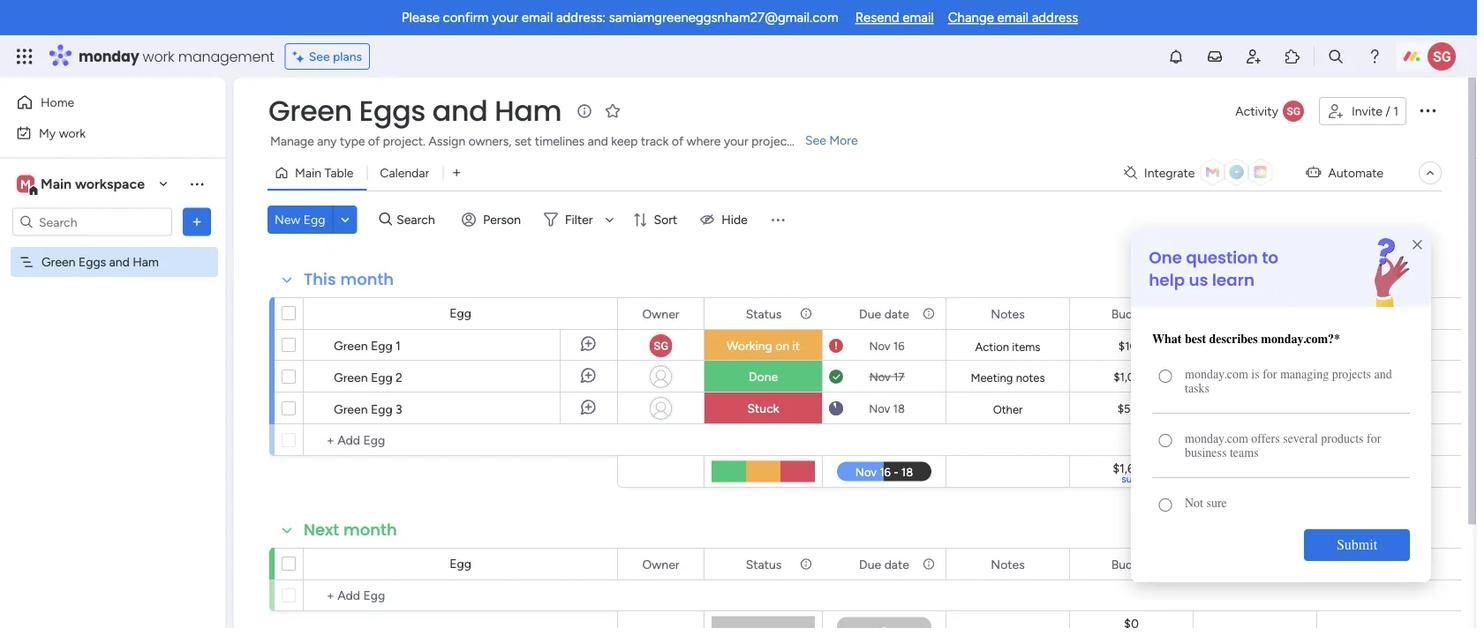 Task type: describe. For each thing, give the bounding box(es) containing it.
track
[[641, 134, 669, 149]]

2 notes from the top
[[991, 557, 1025, 572]]

home button
[[11, 88, 190, 117]]

$1,600
[[1113, 461, 1151, 476]]

ham inside list box
[[133, 255, 159, 270]]

2 budget field from the top
[[1107, 555, 1157, 575]]

stuck
[[748, 401, 780, 417]]

sum
[[1122, 473, 1142, 486]]

nov 16
[[870, 339, 905, 353]]

main table
[[295, 166, 354, 181]]

work for my
[[59, 125, 86, 140]]

resend email
[[856, 10, 934, 26]]

egg for green egg 2
[[371, 370, 393, 385]]

1 + add egg text field from the top
[[313, 430, 610, 451]]

month for next month
[[344, 519, 397, 542]]

invite
[[1352, 104, 1383, 119]]

1 status field from the top
[[742, 304, 786, 324]]

1 of from the left
[[368, 134, 380, 149]]

please
[[402, 10, 440, 26]]

manage
[[270, 134, 314, 149]]

main workspace
[[41, 176, 145, 193]]

see plans button
[[285, 43, 370, 70]]

green up any
[[269, 91, 352, 131]]

samiamgreeneggsnham27@gmail.com
[[609, 10, 839, 26]]

18
[[894, 402, 905, 416]]

1 horizontal spatial your
[[724, 134, 749, 149]]

invite / 1 button
[[1320, 97, 1407, 125]]

status for 1st status field
[[746, 307, 782, 322]]

angle down image
[[341, 213, 350, 227]]

monday work management
[[79, 46, 274, 66]]

17
[[894, 370, 905, 384]]

next
[[304, 519, 339, 542]]

menu image
[[769, 211, 787, 229]]

budget for first budget field from the top of the page
[[1112, 307, 1152, 322]]

on
[[776, 339, 790, 354]]

invite / 1
[[1352, 104, 1399, 119]]

action
[[976, 340, 1010, 354]]

invite members image
[[1246, 48, 1263, 65]]

column information image for status
[[799, 558, 814, 572]]

filter button
[[537, 206, 621, 234]]

green eggs and ham inside list box
[[42, 255, 159, 270]]

resend
[[856, 10, 900, 26]]

management
[[178, 46, 274, 66]]

automate
[[1329, 166, 1384, 181]]

3
[[396, 402, 403, 417]]

Search in workspace field
[[37, 212, 148, 232]]

meeting notes
[[971, 371, 1046, 385]]

where
[[687, 134, 721, 149]]

new
[[275, 212, 301, 227]]

Green Eggs and Ham field
[[264, 91, 566, 131]]

main for main workspace
[[41, 176, 72, 193]]

home
[[41, 95, 74, 110]]

1 date from the top
[[885, 307, 910, 322]]

v2 overdue deadline image
[[830, 338, 844, 355]]

green for $1,000
[[334, 370, 368, 385]]

1 email from the left
[[522, 10, 553, 26]]

new egg button
[[268, 206, 333, 234]]

search everything image
[[1328, 48, 1345, 65]]

2 nov from the top
[[870, 370, 891, 384]]

green egg 1
[[334, 338, 401, 353]]

2 date from the top
[[885, 557, 910, 572]]

meeting
[[971, 371, 1014, 385]]

sam green image
[[1428, 42, 1457, 71]]

sort button
[[626, 206, 688, 234]]

address
[[1032, 10, 1079, 26]]

nov 17
[[870, 370, 905, 384]]

table
[[325, 166, 354, 181]]

nov for green egg 3
[[869, 402, 891, 416]]

m
[[20, 177, 31, 192]]

done
[[749, 370, 778, 385]]

notes
[[1017, 371, 1046, 385]]

filter
[[565, 212, 593, 227]]

set
[[515, 134, 532, 149]]

plans
[[333, 49, 362, 64]]

green egg 3
[[334, 402, 403, 417]]

other
[[993, 403, 1023, 417]]

any
[[317, 134, 337, 149]]

keep
[[612, 134, 638, 149]]

show board description image
[[574, 102, 596, 120]]

2
[[396, 370, 403, 385]]

inbox image
[[1207, 48, 1224, 65]]

more
[[830, 133, 858, 148]]

owners,
[[469, 134, 512, 149]]

2 status field from the top
[[742, 555, 786, 575]]

notifications image
[[1168, 48, 1186, 65]]

resend email link
[[856, 10, 934, 26]]

budget for first budget field from the bottom
[[1112, 557, 1152, 572]]

$500
[[1118, 402, 1146, 417]]

1 due date field from the top
[[855, 304, 914, 324]]

hide
[[722, 212, 748, 227]]

sort
[[654, 212, 678, 227]]

working on it
[[727, 339, 800, 354]]

integrate
[[1145, 166, 1196, 181]]

see more link
[[804, 132, 860, 149]]

address:
[[556, 10, 606, 26]]



Task type: locate. For each thing, give the bounding box(es) containing it.
autopilot image
[[1307, 161, 1322, 184]]

0 vertical spatial owner
[[643, 307, 680, 322]]

main table button
[[268, 159, 367, 187]]

egg for new egg
[[304, 212, 325, 227]]

green down 'search in workspace' field
[[42, 255, 76, 270]]

my
[[39, 125, 56, 140]]

1 vertical spatial ham
[[133, 255, 159, 270]]

eggs down 'search in workspace' field
[[79, 255, 106, 270]]

0 horizontal spatial your
[[492, 10, 519, 26]]

new egg
[[275, 212, 325, 227]]

and up 'assign'
[[433, 91, 488, 131]]

dapulse integrations image
[[1125, 167, 1138, 180]]

green up green egg 2
[[334, 338, 368, 353]]

activity
[[1236, 104, 1279, 119]]

nov left 16 at the right bottom of page
[[870, 339, 891, 353]]

1 horizontal spatial column information image
[[922, 558, 936, 572]]

1 budget from the top
[[1112, 307, 1152, 322]]

work
[[143, 46, 175, 66], [59, 125, 86, 140]]

green eggs and ham down 'search in workspace' field
[[42, 255, 159, 270]]

see for see plans
[[309, 49, 330, 64]]

files
[[1243, 307, 1268, 322]]

1 vertical spatial and
[[588, 134, 608, 149]]

v2 search image
[[379, 210, 392, 230]]

0 vertical spatial eggs
[[359, 91, 426, 131]]

2 horizontal spatial email
[[998, 10, 1029, 26]]

1 owner from the top
[[643, 307, 680, 322]]

egg for green egg 1
[[371, 338, 393, 353]]

1 vertical spatial due date field
[[855, 555, 914, 575]]

eggs up the project.
[[359, 91, 426, 131]]

1 horizontal spatial ham
[[495, 91, 562, 131]]

status
[[746, 307, 782, 322], [746, 557, 782, 572]]

working
[[727, 339, 773, 354]]

column information image for due date
[[922, 307, 936, 321]]

green
[[269, 91, 352, 131], [42, 255, 76, 270], [334, 338, 368, 353], [334, 370, 368, 385], [334, 402, 368, 417]]

calendar
[[380, 166, 430, 181]]

project
[[752, 134, 792, 149]]

options image
[[1418, 100, 1439, 121], [188, 213, 206, 231]]

green egg 2
[[334, 370, 403, 385]]

budget down sum
[[1112, 557, 1152, 572]]

1 budget field from the top
[[1107, 304, 1157, 324]]

1 right /
[[1394, 104, 1399, 119]]

0 horizontal spatial email
[[522, 10, 553, 26]]

0 horizontal spatial 1
[[396, 338, 401, 353]]

0 vertical spatial due
[[860, 307, 882, 322]]

2 status from the top
[[746, 557, 782, 572]]

egg
[[304, 212, 325, 227], [450, 306, 472, 321], [371, 338, 393, 353], [371, 370, 393, 385], [371, 402, 393, 417], [450, 557, 472, 572]]

1 horizontal spatial see
[[806, 133, 827, 148]]

eggs inside list box
[[79, 255, 106, 270]]

calendar button
[[367, 159, 443, 187]]

of right track
[[672, 134, 684, 149]]

and down 'search in workspace' field
[[109, 255, 130, 270]]

1 vertical spatial nov
[[870, 370, 891, 384]]

green eggs and ham
[[269, 91, 562, 131], [42, 255, 159, 270]]

email left address:
[[522, 10, 553, 26]]

2 vertical spatial and
[[109, 255, 130, 270]]

1 vertical spatial due date
[[860, 557, 910, 572]]

1 vertical spatial budget
[[1112, 557, 1152, 572]]

1 status from the top
[[746, 307, 782, 322]]

this
[[304, 269, 336, 291]]

my work button
[[11, 119, 190, 147]]

1 inside button
[[1394, 104, 1399, 119]]

your right where
[[724, 134, 749, 149]]

0 horizontal spatial work
[[59, 125, 86, 140]]

1 horizontal spatial and
[[433, 91, 488, 131]]

green for other
[[334, 402, 368, 417]]

apps image
[[1284, 48, 1302, 65]]

your
[[492, 10, 519, 26], [724, 134, 749, 149]]

1 horizontal spatial column information image
[[922, 307, 936, 321]]

2 vertical spatial nov
[[869, 402, 891, 416]]

it
[[793, 339, 800, 354]]

1 vertical spatial your
[[724, 134, 749, 149]]

v2 done deadline image
[[830, 369, 844, 386]]

your right confirm
[[492, 10, 519, 26]]

type
[[340, 134, 365, 149]]

see left plans
[[309, 49, 330, 64]]

month inside next month field
[[344, 519, 397, 542]]

Owner field
[[638, 304, 684, 324], [638, 555, 684, 575]]

Due date field
[[855, 304, 914, 324], [855, 555, 914, 575]]

green inside list box
[[42, 255, 76, 270]]

Status field
[[742, 304, 786, 324], [742, 555, 786, 575]]

nov left '17'
[[870, 370, 891, 384]]

items
[[1013, 340, 1041, 354]]

2 of from the left
[[672, 134, 684, 149]]

0 vertical spatial notes
[[991, 307, 1025, 322]]

ham up set
[[495, 91, 562, 131]]

please confirm your email address: samiamgreeneggsnham27@gmail.com
[[402, 10, 839, 26]]

monday
[[79, 46, 139, 66]]

main
[[295, 166, 322, 181], [41, 176, 72, 193]]

0 vertical spatial your
[[492, 10, 519, 26]]

1 vertical spatial eggs
[[79, 255, 106, 270]]

month for this month
[[340, 269, 394, 291]]

0 horizontal spatial and
[[109, 255, 130, 270]]

1 horizontal spatial main
[[295, 166, 322, 181]]

status for 1st status field from the bottom
[[746, 557, 782, 572]]

see inside button
[[309, 49, 330, 64]]

workspace
[[75, 176, 145, 193]]

workspace selection element
[[17, 174, 148, 197]]

egg for green egg 3
[[371, 402, 393, 417]]

1 due from the top
[[860, 307, 882, 322]]

0 vertical spatial status
[[746, 307, 782, 322]]

options image right /
[[1418, 100, 1439, 121]]

2 owner field from the top
[[638, 555, 684, 575]]

nov
[[870, 339, 891, 353], [870, 370, 891, 384], [869, 402, 891, 416]]

budget field down sum
[[1107, 555, 1157, 575]]

0 horizontal spatial of
[[368, 134, 380, 149]]

0 vertical spatial due date
[[860, 307, 910, 322]]

email right the change
[[998, 10, 1029, 26]]

0 vertical spatial budget
[[1112, 307, 1152, 322]]

1 vertical spatial column information image
[[922, 558, 936, 572]]

0 vertical spatial due date field
[[855, 304, 914, 324]]

column information image
[[922, 307, 936, 321], [799, 558, 814, 572]]

0 vertical spatial column information image
[[922, 307, 936, 321]]

see left more
[[806, 133, 827, 148]]

1 horizontal spatial eggs
[[359, 91, 426, 131]]

0 horizontal spatial green eggs and ham
[[42, 255, 159, 270]]

email for change email address
[[998, 10, 1029, 26]]

1 vertical spatial + add egg text field
[[313, 586, 610, 607]]

next month
[[304, 519, 397, 542]]

work inside button
[[59, 125, 86, 140]]

person
[[483, 212, 521, 227]]

timelines
[[535, 134, 585, 149]]

0 horizontal spatial options image
[[188, 213, 206, 231]]

This month field
[[299, 269, 399, 292]]

work right the monday
[[143, 46, 175, 66]]

0 horizontal spatial eggs
[[79, 255, 106, 270]]

email for resend email
[[903, 10, 934, 26]]

due
[[860, 307, 882, 322], [860, 557, 882, 572]]

1 vertical spatial green eggs and ham
[[42, 255, 159, 270]]

arrow down image
[[599, 209, 621, 231]]

1 vertical spatial date
[[885, 557, 910, 572]]

0 vertical spatial notes field
[[987, 304, 1030, 324]]

add to favorites image
[[604, 102, 622, 120]]

1 horizontal spatial options image
[[1418, 100, 1439, 121]]

action items
[[976, 340, 1041, 354]]

ham
[[495, 91, 562, 131], [133, 255, 159, 270]]

1 horizontal spatial work
[[143, 46, 175, 66]]

budget field up $100
[[1107, 304, 1157, 324]]

2 due from the top
[[860, 557, 882, 572]]

1 owner field from the top
[[638, 304, 684, 324]]

1 horizontal spatial of
[[672, 134, 684, 149]]

1 vertical spatial 1
[[396, 338, 401, 353]]

month
[[340, 269, 394, 291], [344, 519, 397, 542]]

options image down workspace options icon
[[188, 213, 206, 231]]

$1,600 sum
[[1113, 461, 1151, 486]]

0 vertical spatial green eggs and ham
[[269, 91, 562, 131]]

green for $100
[[334, 338, 368, 353]]

1 notes field from the top
[[987, 304, 1030, 324]]

green down green egg 2
[[334, 402, 368, 417]]

+ Add Egg text field
[[313, 430, 610, 451], [313, 586, 610, 607]]

owner
[[643, 307, 680, 322], [643, 557, 680, 572]]

3 nov from the top
[[869, 402, 891, 416]]

0 horizontal spatial see
[[309, 49, 330, 64]]

main left table
[[295, 166, 322, 181]]

column information image
[[799, 307, 814, 321], [922, 558, 936, 572]]

0 vertical spatial 1
[[1394, 104, 1399, 119]]

1 vertical spatial month
[[344, 519, 397, 542]]

1 vertical spatial budget field
[[1107, 555, 1157, 575]]

of right type
[[368, 134, 380, 149]]

and left keep
[[588, 134, 608, 149]]

2 horizontal spatial and
[[588, 134, 608, 149]]

2 due date field from the top
[[855, 555, 914, 575]]

1 notes from the top
[[991, 307, 1025, 322]]

2 budget from the top
[[1112, 557, 1152, 572]]

0 vertical spatial nov
[[870, 339, 891, 353]]

3 email from the left
[[998, 10, 1029, 26]]

email
[[522, 10, 553, 26], [903, 10, 934, 26], [998, 10, 1029, 26]]

work right my
[[59, 125, 86, 140]]

0 vertical spatial month
[[340, 269, 394, 291]]

green down green egg 1
[[334, 370, 368, 385]]

budget up $100
[[1112, 307, 1152, 322]]

option
[[0, 246, 225, 250]]

month right next
[[344, 519, 397, 542]]

0 vertical spatial work
[[143, 46, 175, 66]]

0 vertical spatial see
[[309, 49, 330, 64]]

1 for invite / 1
[[1394, 104, 1399, 119]]

1 vertical spatial work
[[59, 125, 86, 140]]

workspace options image
[[188, 175, 206, 193]]

main right the workspace image
[[41, 176, 72, 193]]

change
[[948, 10, 995, 26]]

1 vertical spatial notes field
[[987, 555, 1030, 575]]

nov 18
[[869, 402, 905, 416]]

select product image
[[16, 48, 34, 65]]

this month
[[304, 269, 394, 291]]

month right this
[[340, 269, 394, 291]]

project.
[[383, 134, 426, 149]]

1
[[1394, 104, 1399, 119], [396, 338, 401, 353]]

main inside workspace selection element
[[41, 176, 72, 193]]

date
[[885, 307, 910, 322], [885, 557, 910, 572]]

Next month field
[[299, 519, 402, 542]]

0 vertical spatial status field
[[742, 304, 786, 324]]

1 nov from the top
[[870, 339, 891, 353]]

Search field
[[392, 208, 445, 232]]

1 vertical spatial see
[[806, 133, 827, 148]]

2 owner from the top
[[643, 557, 680, 572]]

nov for green egg 1
[[870, 339, 891, 353]]

budget
[[1112, 307, 1152, 322], [1112, 557, 1152, 572]]

see
[[309, 49, 330, 64], [806, 133, 827, 148]]

1 vertical spatial status
[[746, 557, 782, 572]]

1 up 2
[[396, 338, 401, 353]]

0 horizontal spatial main
[[41, 176, 72, 193]]

0 vertical spatial budget field
[[1107, 304, 1157, 324]]

1 due date from the top
[[860, 307, 910, 322]]

1 horizontal spatial green eggs and ham
[[269, 91, 562, 131]]

change email address
[[948, 10, 1079, 26]]

workspace image
[[17, 174, 34, 194]]

collapse board header image
[[1424, 166, 1438, 180]]

0 vertical spatial ham
[[495, 91, 562, 131]]

2 notes field from the top
[[987, 555, 1030, 575]]

1 vertical spatial due
[[860, 557, 882, 572]]

/
[[1386, 104, 1391, 119]]

see plans
[[309, 49, 362, 64]]

notes
[[991, 307, 1025, 322], [991, 557, 1025, 572]]

0 vertical spatial owner field
[[638, 304, 684, 324]]

add view image
[[453, 167, 461, 180]]

see more
[[806, 133, 858, 148]]

help image
[[1367, 48, 1384, 65]]

activity button
[[1229, 97, 1313, 125]]

2 + add egg text field from the top
[[313, 586, 610, 607]]

stands.
[[795, 134, 834, 149]]

1 for green egg 1
[[396, 338, 401, 353]]

Notes field
[[987, 304, 1030, 324], [987, 555, 1030, 575]]

Budget field
[[1107, 304, 1157, 324], [1107, 555, 1157, 575]]

0 horizontal spatial ham
[[133, 255, 159, 270]]

1 horizontal spatial email
[[903, 10, 934, 26]]

work for monday
[[143, 46, 175, 66]]

1 vertical spatial owner
[[643, 557, 680, 572]]

nov left 18
[[869, 402, 891, 416]]

green eggs and ham list box
[[0, 244, 225, 516]]

main for main table
[[295, 166, 322, 181]]

1 vertical spatial column information image
[[799, 558, 814, 572]]

email right resend
[[903, 10, 934, 26]]

1 vertical spatial owner field
[[638, 555, 684, 575]]

0 horizontal spatial column information image
[[799, 307, 814, 321]]

hide button
[[694, 206, 759, 234]]

$100
[[1119, 340, 1145, 354]]

change email address link
[[948, 10, 1079, 26]]

2 email from the left
[[903, 10, 934, 26]]

and inside list box
[[109, 255, 130, 270]]

see for see more
[[806, 133, 827, 148]]

person button
[[455, 206, 532, 234]]

and
[[433, 91, 488, 131], [588, 134, 608, 149], [109, 255, 130, 270]]

$1,000
[[1114, 371, 1150, 385]]

1 horizontal spatial 1
[[1394, 104, 1399, 119]]

1 vertical spatial notes
[[991, 557, 1025, 572]]

green eggs and ham up the project.
[[269, 91, 562, 131]]

due date
[[860, 307, 910, 322], [860, 557, 910, 572]]

1 vertical spatial status field
[[742, 555, 786, 575]]

0 vertical spatial and
[[433, 91, 488, 131]]

column information image for next month
[[922, 558, 936, 572]]

0 vertical spatial options image
[[1418, 100, 1439, 121]]

confirm
[[443, 10, 489, 26]]

2 due date from the top
[[860, 557, 910, 572]]

my work
[[39, 125, 86, 140]]

eggs
[[359, 91, 426, 131], [79, 255, 106, 270]]

ham down 'search in workspace' field
[[133, 255, 159, 270]]

manage any type of project. assign owners, set timelines and keep track of where your project stands.
[[270, 134, 834, 149]]

month inside this month field
[[340, 269, 394, 291]]

main inside button
[[295, 166, 322, 181]]

egg inside new egg button
[[304, 212, 325, 227]]

16
[[894, 339, 905, 353]]

Files field
[[1239, 304, 1273, 324]]

1 vertical spatial options image
[[188, 213, 206, 231]]

0 horizontal spatial column information image
[[799, 558, 814, 572]]

column information image for this month
[[799, 307, 814, 321]]

0 vertical spatial date
[[885, 307, 910, 322]]

0 vertical spatial column information image
[[799, 307, 814, 321]]

0 vertical spatial + add egg text field
[[313, 430, 610, 451]]



Task type: vqa. For each thing, say whether or not it's contained in the screenshot.
MONTH associated with This month
yes



